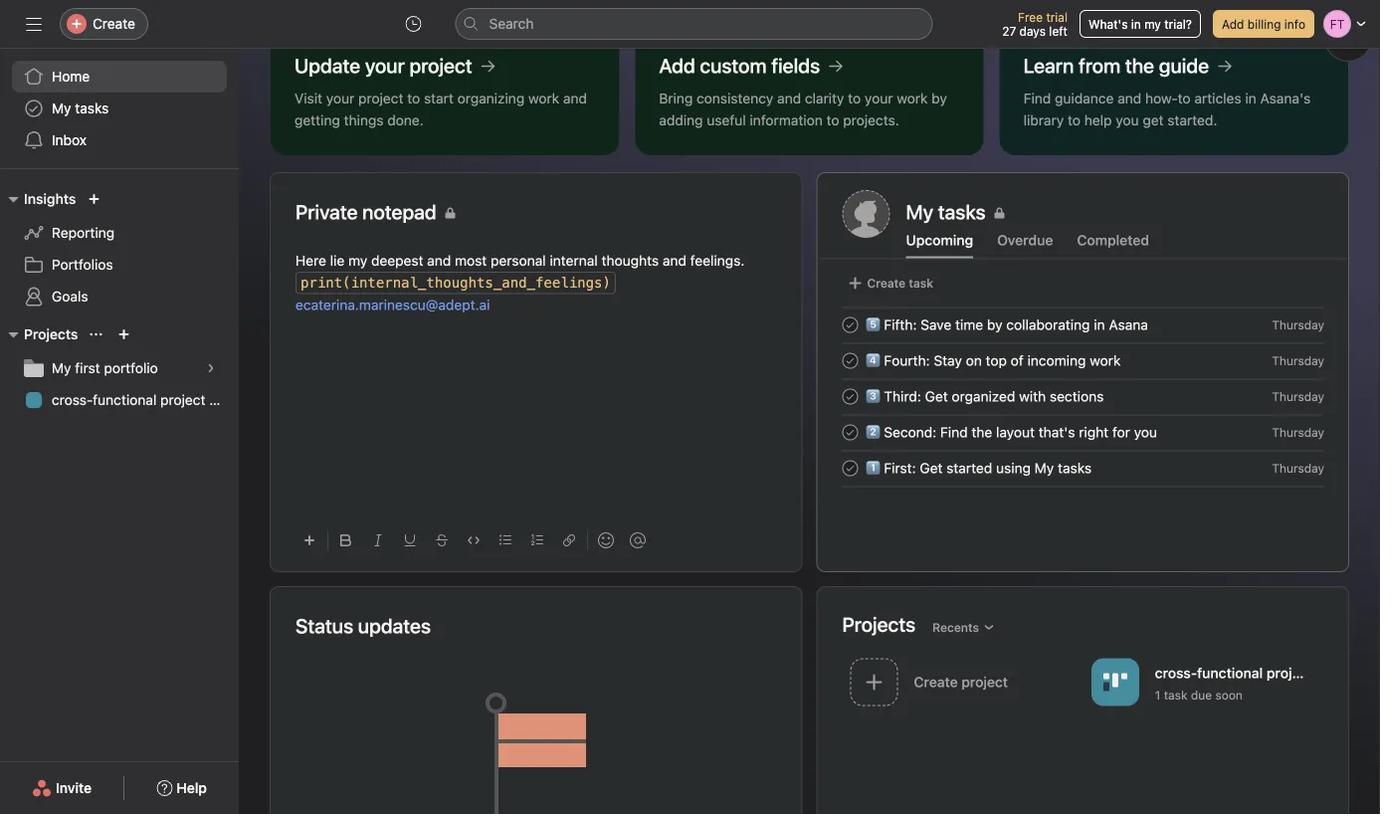 Task type: vqa. For each thing, say whether or not it's contained in the screenshot.
the "Completed" 'button'
yes



Task type: describe. For each thing, give the bounding box(es) containing it.
create for create task
[[867, 276, 906, 290]]

lie
[[330, 252, 345, 269]]

global element
[[0, 49, 239, 168]]

invite
[[56, 780, 92, 796]]

portfolios
[[52, 256, 113, 273]]

billing
[[1248, 17, 1282, 31]]

bring
[[659, 90, 693, 107]]

add for add billing info
[[1222, 17, 1245, 31]]

add profile photo image
[[843, 190, 890, 238]]

5 thursday button from the top
[[1272, 461, 1325, 475]]

help button
[[144, 770, 220, 806]]

thursday for for
[[1272, 426, 1325, 439]]

1 horizontal spatial by
[[987, 316, 1003, 333]]

organized
[[952, 388, 1016, 404]]

completed checkbox for 4️⃣
[[839, 349, 863, 373]]

get for first:
[[920, 460, 943, 476]]

4️⃣
[[866, 352, 880, 369]]

insights element
[[0, 181, 239, 317]]

useful
[[707, 112, 746, 128]]

fourth:
[[884, 352, 930, 369]]

guide
[[1159, 54, 1210, 77]]

home link
[[12, 61, 227, 93]]

completed image for 4️⃣
[[839, 349, 863, 373]]

to inside visit your project to start organizing work and getting things done.
[[407, 90, 420, 107]]

code image
[[468, 535, 480, 546]]

how-
[[1146, 90, 1178, 107]]

and up print(internal_thoughts_and_feelings)
[[427, 252, 451, 269]]

and inside "find guidance and how-to articles in asana's library to help you get started."
[[1118, 90, 1142, 107]]

portfolio
[[104, 360, 158, 376]]

recents button
[[924, 614, 1004, 642]]

visit your project to start organizing work and getting things done.
[[295, 90, 587, 128]]

of
[[1011, 352, 1024, 369]]

tasks inside the global "element"
[[75, 100, 109, 116]]

my first portfolio link
[[12, 352, 227, 384]]

recents
[[933, 621, 979, 635]]

1 vertical spatial you
[[1134, 424, 1158, 440]]

project for cross-functional project plan 1 task due soon
[[1267, 665, 1314, 681]]

first
[[75, 360, 100, 376]]

soon
[[1216, 688, 1243, 702]]

upcoming button
[[906, 232, 974, 258]]

my tasks
[[52, 100, 109, 116]]

task inside cross-functional project plan 1 task due soon
[[1164, 688, 1188, 702]]

projects element
[[0, 317, 239, 420]]

add custom fields
[[659, 54, 820, 77]]

insights
[[24, 191, 76, 207]]

to left help
[[1068, 112, 1081, 128]]

thoughts
[[602, 252, 659, 269]]

on
[[966, 352, 982, 369]]

27
[[1002, 24, 1017, 38]]

ecaterina.marinescu@adept.ai
[[296, 297, 490, 313]]

your inside bring consistency and clarity to your work by adding useful information to projects.
[[865, 90, 893, 107]]

2 horizontal spatial work
[[1090, 352, 1121, 369]]

find inside "find guidance and how-to articles in asana's library to help you get started."
[[1024, 90, 1051, 107]]

articles
[[1195, 90, 1242, 107]]

feelings.
[[691, 252, 745, 269]]

completed image for 3️⃣
[[839, 385, 863, 409]]

insights button
[[0, 187, 76, 211]]

upcoming
[[906, 232, 974, 248]]

my for lie
[[348, 252, 368, 269]]

0 horizontal spatial find
[[941, 424, 968, 440]]

consistency
[[697, 90, 774, 107]]

and inside visit your project to start organizing work and getting things done.
[[563, 90, 587, 107]]

update your project
[[295, 54, 472, 77]]

2️⃣ second: find the layout that's right for you
[[866, 424, 1158, 440]]

thursday button for work
[[1272, 354, 1325, 368]]

add for add custom fields
[[659, 54, 696, 77]]

completed checkbox for 3️⃣
[[839, 385, 863, 409]]

print(internal_thoughts_and_feelings)
[[301, 275, 611, 291]]

collaborating
[[1007, 316, 1090, 333]]

board image
[[1104, 670, 1128, 694]]

for
[[1113, 424, 1131, 440]]

update
[[295, 54, 360, 77]]

projects button
[[0, 323, 78, 346]]

task inside button
[[909, 276, 934, 290]]

cross-functional project plan 1 task due soon
[[1155, 665, 1345, 702]]

start
[[424, 90, 454, 107]]

most
[[455, 252, 487, 269]]

trial
[[1047, 10, 1068, 24]]

custom
[[700, 54, 767, 77]]

by inside bring consistency and clarity to your work by adding useful information to projects.
[[932, 90, 947, 107]]

completed image for 2️⃣
[[839, 421, 863, 444]]

add billing info button
[[1213, 10, 1315, 38]]

bring consistency and clarity to your work by adding useful information to projects.
[[659, 90, 947, 128]]

to down the clarity
[[827, 112, 840, 128]]

search
[[489, 15, 534, 32]]

add billing info
[[1222, 17, 1306, 31]]

overdue
[[998, 232, 1054, 248]]

free trial 27 days left
[[1002, 10, 1068, 38]]

top
[[986, 352, 1007, 369]]

second:
[[884, 424, 937, 440]]

link image
[[563, 535, 575, 546]]

your for visit
[[326, 90, 355, 107]]

create button
[[60, 8, 148, 40]]

in for 5️⃣ fifth: save time by collaborating in asana
[[1094, 316, 1106, 333]]

at mention image
[[630, 533, 646, 548]]

project for visit your project to start organizing work and getting things done.
[[358, 90, 404, 107]]

goals link
[[12, 281, 227, 313]]

projects inside dropdown button
[[24, 326, 78, 342]]

in for find guidance and how-to articles in asana's library to help you get started.
[[1246, 90, 1257, 107]]

started.
[[1168, 112, 1218, 128]]

home
[[52, 68, 90, 85]]

plan for cross-functional project plan 1 task due soon
[[1317, 665, 1345, 681]]

3️⃣ third: get organized with sections
[[866, 388, 1104, 404]]

completed
[[1077, 232, 1150, 248]]

1️⃣ first: get started using my tasks
[[866, 460, 1092, 476]]

due
[[1191, 688, 1212, 702]]

thursday button for asana
[[1272, 318, 1325, 332]]

and left feelings.
[[663, 252, 687, 269]]



Task type: locate. For each thing, give the bounding box(es) containing it.
1 horizontal spatial functional
[[1198, 665, 1263, 681]]

1 horizontal spatial projects
[[843, 613, 916, 636]]

in
[[1132, 17, 1141, 31], [1246, 90, 1257, 107], [1094, 316, 1106, 333]]

0 vertical spatial cross-
[[52, 392, 93, 408]]

work inside visit your project to start organizing work and getting things done.
[[528, 90, 560, 107]]

sections
[[1050, 388, 1104, 404]]

my for my first portfolio
[[52, 360, 71, 376]]

2 thursday button from the top
[[1272, 354, 1325, 368]]

1 vertical spatial my
[[52, 360, 71, 376]]

by
[[932, 90, 947, 107], [987, 316, 1003, 333]]

my inside the global "element"
[[52, 100, 71, 116]]

cross- for cross-functional project plan 1 task due soon
[[1155, 665, 1198, 681]]

stay
[[934, 352, 962, 369]]

and left how-
[[1118, 90, 1142, 107]]

in inside button
[[1132, 17, 1141, 31]]

Completed checkbox
[[839, 313, 863, 337], [839, 421, 863, 444], [839, 456, 863, 480]]

0 horizontal spatial in
[[1094, 316, 1106, 333]]

add up bring
[[659, 54, 696, 77]]

work right organizing in the top of the page
[[528, 90, 560, 107]]

overdue button
[[998, 232, 1054, 258]]

1 horizontal spatial create
[[867, 276, 906, 290]]

add inside button
[[1222, 17, 1245, 31]]

create up 5️⃣ in the right of the page
[[867, 276, 906, 290]]

search list box
[[455, 8, 933, 40]]

help
[[1085, 112, 1112, 128]]

adding
[[659, 112, 703, 128]]

completed image left the 4️⃣
[[839, 349, 863, 373]]

completed button
[[1077, 232, 1150, 258]]

completed image left 2️⃣
[[839, 421, 863, 444]]

you
[[1116, 112, 1139, 128], [1134, 424, 1158, 440]]

1 vertical spatial task
[[1164, 688, 1188, 702]]

create task button
[[843, 269, 939, 297]]

1 horizontal spatial task
[[1164, 688, 1188, 702]]

4️⃣ fourth: stay on top of incoming work
[[866, 352, 1121, 369]]

my first portfolio
[[52, 360, 158, 376]]

work down the asana on the top
[[1090, 352, 1121, 369]]

cross- up 1
[[1155, 665, 1198, 681]]

completed checkbox for 1️⃣
[[839, 456, 863, 480]]

0 horizontal spatial projects
[[24, 326, 78, 342]]

1 horizontal spatial find
[[1024, 90, 1051, 107]]

3 thursday from the top
[[1272, 390, 1325, 404]]

my
[[52, 100, 71, 116], [52, 360, 71, 376], [1035, 460, 1054, 476]]

asana
[[1109, 316, 1149, 333]]

reporting link
[[12, 217, 227, 249]]

0 horizontal spatial tasks
[[75, 100, 109, 116]]

2️⃣
[[866, 424, 880, 440]]

private notepad
[[296, 200, 437, 223]]

your up projects.
[[865, 90, 893, 107]]

1 horizontal spatial add
[[1222, 17, 1245, 31]]

0 vertical spatial my
[[52, 100, 71, 116]]

functional
[[93, 392, 157, 408], [1198, 665, 1263, 681]]

save
[[921, 316, 952, 333]]

0 horizontal spatial your
[[326, 90, 355, 107]]

my right using
[[1035, 460, 1054, 476]]

0 vertical spatial the
[[1126, 54, 1155, 77]]

your inside visit your project to start organizing work and getting things done.
[[326, 90, 355, 107]]

get for third:
[[925, 388, 948, 404]]

find up started
[[941, 424, 968, 440]]

1 completed checkbox from the top
[[839, 313, 863, 337]]

tasks
[[75, 100, 109, 116], [1058, 460, 1092, 476]]

clarity
[[805, 90, 845, 107]]

2 thursday from the top
[[1272, 354, 1325, 368]]

fifth:
[[884, 316, 917, 333]]

2 vertical spatial in
[[1094, 316, 1106, 333]]

underline image
[[404, 535, 416, 546]]

project for update your project
[[410, 54, 472, 77]]

0 vertical spatial completed checkbox
[[839, 313, 863, 337]]

and
[[563, 90, 587, 107], [777, 90, 801, 107], [1118, 90, 1142, 107], [427, 252, 451, 269], [663, 252, 687, 269]]

0 vertical spatial get
[[925, 388, 948, 404]]

inbox
[[52, 132, 87, 148]]

your right update
[[365, 54, 405, 77]]

3 completed image from the top
[[839, 385, 863, 409]]

project inside cross-functional project plan link
[[160, 392, 206, 408]]

find guidance and how-to articles in asana's library to help you get started.
[[1024, 90, 1311, 128]]

document
[[296, 250, 777, 510]]

find up library
[[1024, 90, 1051, 107]]

create inside create dropdown button
[[93, 15, 135, 32]]

1 horizontal spatial plan
[[1317, 665, 1345, 681]]

hide sidebar image
[[26, 16, 42, 32]]

fields
[[772, 54, 820, 77]]

you right for
[[1134, 424, 1158, 440]]

days
[[1020, 24, 1046, 38]]

5 thursday from the top
[[1272, 461, 1325, 475]]

status updates
[[296, 614, 431, 638]]

0 horizontal spatial cross-
[[52, 392, 93, 408]]

3 thursday button from the top
[[1272, 390, 1325, 404]]

projects down goals
[[24, 326, 78, 342]]

new project or portfolio image
[[118, 328, 130, 340]]

my tasks
[[906, 200, 986, 223]]

5️⃣
[[866, 316, 880, 333]]

0 vertical spatial projects
[[24, 326, 78, 342]]

invite button
[[19, 770, 105, 806]]

and inside bring consistency and clarity to your work by adding useful information to projects.
[[777, 90, 801, 107]]

in left the asana on the top
[[1094, 316, 1106, 333]]

functional up soon
[[1198, 665, 1263, 681]]

1 vertical spatial completed checkbox
[[839, 421, 863, 444]]

right
[[1079, 424, 1109, 440]]

0 vertical spatial find
[[1024, 90, 1051, 107]]

show options, current sort, top image
[[90, 328, 102, 340]]

4 thursday button from the top
[[1272, 426, 1325, 439]]

thursday for work
[[1272, 354, 1325, 368]]

0 horizontal spatial by
[[932, 90, 947, 107]]

asana's
[[1261, 90, 1311, 107]]

task down the upcoming button
[[909, 276, 934, 290]]

completed image left 5️⃣ in the right of the page
[[839, 313, 863, 337]]

1 thursday from the top
[[1272, 318, 1325, 332]]

cross-functional project plan link
[[12, 384, 237, 416]]

layout
[[996, 424, 1035, 440]]

0 vertical spatial you
[[1116, 112, 1139, 128]]

that's
[[1039, 424, 1076, 440]]

completed checkbox for 5️⃣
[[839, 313, 863, 337]]

cross-functional project plan
[[52, 392, 237, 408]]

1 vertical spatial cross-
[[1155, 665, 1198, 681]]

1 horizontal spatial my
[[1145, 17, 1161, 31]]

2 vertical spatial completed checkbox
[[839, 456, 863, 480]]

functional down my first portfolio link
[[93, 392, 157, 408]]

completed checkbox left 1️⃣
[[839, 456, 863, 480]]

4 completed image from the top
[[839, 421, 863, 444]]

my left first
[[52, 360, 71, 376]]

1 vertical spatial plan
[[1317, 665, 1345, 681]]

here lie my deepest and most personal internal thoughts and feelings. print(internal_thoughts_and_feelings) ecaterina.marinescu@adept.ai
[[296, 252, 745, 313]]

to up started.
[[1178, 90, 1191, 107]]

library
[[1024, 112, 1064, 128]]

things
[[344, 112, 384, 128]]

completed checkbox left 3️⃣
[[839, 385, 863, 409]]

1 vertical spatial find
[[941, 424, 968, 440]]

see details, my first portfolio image
[[205, 362, 217, 374]]

0 horizontal spatial functional
[[93, 392, 157, 408]]

your up the getting
[[326, 90, 355, 107]]

info
[[1285, 17, 1306, 31]]

information
[[750, 112, 823, 128]]

project for cross-functional project plan
[[160, 392, 206, 408]]

1 horizontal spatial cross-
[[1155, 665, 1198, 681]]

1 horizontal spatial in
[[1132, 17, 1141, 31]]

4 thursday from the top
[[1272, 426, 1325, 439]]

ecaterina.marinescu@adept.ai link
[[296, 297, 490, 313]]

my for in
[[1145, 17, 1161, 31]]

1 completed checkbox from the top
[[839, 349, 863, 373]]

my for my tasks
[[52, 100, 71, 116]]

the left layout
[[972, 424, 993, 440]]

project inside visit your project to start organizing work and getting things done.
[[358, 90, 404, 107]]

projects left recents at the right
[[843, 613, 916, 636]]

0 vertical spatial in
[[1132, 17, 1141, 31]]

3 completed checkbox from the top
[[839, 456, 863, 480]]

you left get
[[1116, 112, 1139, 128]]

1️⃣
[[866, 460, 880, 476]]

inbox link
[[12, 124, 227, 156]]

1 horizontal spatial tasks
[[1058, 460, 1092, 476]]

2 horizontal spatial your
[[865, 90, 893, 107]]

5️⃣ fifth: save time by collaborating in asana
[[866, 316, 1149, 333]]

get
[[1143, 112, 1164, 128]]

to up projects.
[[848, 90, 861, 107]]

get right first:
[[920, 460, 943, 476]]

1 vertical spatial by
[[987, 316, 1003, 333]]

completed checkbox for 2️⃣
[[839, 421, 863, 444]]

1 vertical spatial get
[[920, 460, 943, 476]]

portfolios link
[[12, 249, 227, 281]]

projects
[[24, 326, 78, 342], [843, 613, 916, 636]]

and right organizing in the top of the page
[[563, 90, 587, 107]]

what's in my trial? button
[[1080, 10, 1201, 38]]

private
[[296, 200, 358, 223]]

left
[[1049, 24, 1068, 38]]

2 horizontal spatial in
[[1246, 90, 1257, 107]]

create up home link at top left
[[93, 15, 135, 32]]

tasks down the that's
[[1058, 460, 1092, 476]]

1 vertical spatial my
[[348, 252, 368, 269]]

0 vertical spatial task
[[909, 276, 934, 290]]

add left billing
[[1222, 17, 1245, 31]]

1 horizontal spatial work
[[897, 90, 928, 107]]

time
[[956, 316, 984, 333]]

completed image left 3️⃣
[[839, 385, 863, 409]]

organizing
[[458, 90, 525, 107]]

history image
[[406, 16, 422, 32]]

my left trial?
[[1145, 17, 1161, 31]]

functional for cross-functional project plan 1 task due soon
[[1198, 665, 1263, 681]]

my right the lie
[[348, 252, 368, 269]]

cross- inside the projects element
[[52, 392, 93, 408]]

1 completed image from the top
[[839, 313, 863, 337]]

personal
[[491, 252, 546, 269]]

work for project
[[528, 90, 560, 107]]

plan inside the projects element
[[209, 392, 237, 408]]

0 vertical spatial by
[[932, 90, 947, 107]]

completed image for 5️⃣
[[839, 313, 863, 337]]

project inside cross-functional project plan 1 task due soon
[[1267, 665, 1314, 681]]

emoji image
[[598, 533, 614, 548]]

reporting
[[52, 224, 115, 241]]

new image
[[88, 193, 100, 205]]

your for update
[[365, 54, 405, 77]]

to up done.
[[407, 90, 420, 107]]

learn
[[1024, 54, 1074, 77]]

cross- for cross-functional project plan
[[52, 392, 93, 408]]

create inside create task button
[[867, 276, 906, 290]]

insert an object image
[[304, 535, 316, 546]]

work for fields
[[897, 90, 928, 107]]

3️⃣
[[866, 388, 880, 404]]

0 horizontal spatial plan
[[209, 392, 237, 408]]

1 horizontal spatial your
[[365, 54, 405, 77]]

create project link
[[843, 652, 1084, 716]]

functional for cross-functional project plan
[[93, 392, 157, 408]]

completed checkbox left the 4️⃣
[[839, 349, 863, 373]]

1 thursday button from the top
[[1272, 318, 1325, 332]]

0 vertical spatial create
[[93, 15, 135, 32]]

using
[[996, 460, 1031, 476]]

completed image
[[839, 313, 863, 337], [839, 349, 863, 373], [839, 385, 863, 409], [839, 421, 863, 444]]

bulleted list image
[[500, 535, 512, 546]]

visit
[[295, 90, 323, 107]]

2 vertical spatial my
[[1035, 460, 1054, 476]]

toolbar
[[296, 518, 777, 562]]

my up inbox on the top left of the page
[[52, 100, 71, 116]]

and up information
[[777, 90, 801, 107]]

completed checkbox left 2️⃣
[[839, 421, 863, 444]]

2 completed checkbox from the top
[[839, 421, 863, 444]]

0 vertical spatial plan
[[209, 392, 237, 408]]

0 vertical spatial functional
[[93, 392, 157, 408]]

2 completed image from the top
[[839, 349, 863, 373]]

italics image
[[372, 535, 384, 546]]

internal
[[550, 252, 598, 269]]

started
[[947, 460, 993, 476]]

my inside the projects element
[[52, 360, 71, 376]]

strikethrough image
[[436, 535, 448, 546]]

numbered list image
[[532, 535, 543, 546]]

in inside "find guidance and how-to articles in asana's library to help you get started."
[[1246, 90, 1257, 107]]

functional inside the projects element
[[93, 392, 157, 408]]

first:
[[884, 460, 916, 476]]

1 horizontal spatial the
[[1126, 54, 1155, 77]]

work inside bring consistency and clarity to your work by adding useful information to projects.
[[897, 90, 928, 107]]

0 horizontal spatial the
[[972, 424, 993, 440]]

0 horizontal spatial add
[[659, 54, 696, 77]]

add
[[1222, 17, 1245, 31], [659, 54, 696, 77]]

0 horizontal spatial create
[[93, 15, 135, 32]]

search button
[[455, 8, 933, 40]]

completed image
[[839, 456, 863, 480]]

1 vertical spatial add
[[659, 54, 696, 77]]

1 vertical spatial functional
[[1198, 665, 1263, 681]]

0 horizontal spatial my
[[348, 252, 368, 269]]

0 horizontal spatial task
[[909, 276, 934, 290]]

tasks down home
[[75, 100, 109, 116]]

Completed checkbox
[[839, 349, 863, 373], [839, 385, 863, 409]]

the up how-
[[1126, 54, 1155, 77]]

1 vertical spatial create
[[867, 276, 906, 290]]

2 completed checkbox from the top
[[839, 385, 863, 409]]

get right the third:
[[925, 388, 948, 404]]

getting
[[295, 112, 340, 128]]

cross- down first
[[52, 392, 93, 408]]

you inside "find guidance and how-to articles in asana's library to help you get started."
[[1116, 112, 1139, 128]]

thursday for asana
[[1272, 318, 1325, 332]]

plan
[[209, 392, 237, 408], [1317, 665, 1345, 681]]

my inside here lie my deepest and most personal internal thoughts and feelings. print(internal_thoughts_and_feelings) ecaterina.marinescu@adept.ai
[[348, 252, 368, 269]]

1 vertical spatial in
[[1246, 90, 1257, 107]]

cross- inside cross-functional project plan 1 task due soon
[[1155, 665, 1198, 681]]

0 vertical spatial completed checkbox
[[839, 349, 863, 373]]

1 vertical spatial the
[[972, 424, 993, 440]]

cross-
[[52, 392, 93, 408], [1155, 665, 1198, 681]]

deepest
[[371, 252, 423, 269]]

document containing here lie my deepest and most personal internal thoughts and feelings.
[[296, 250, 777, 510]]

bold image
[[340, 535, 352, 546]]

in right what's
[[1132, 17, 1141, 31]]

0 horizontal spatial work
[[528, 90, 560, 107]]

in right articles
[[1246, 90, 1257, 107]]

goals
[[52, 288, 88, 305]]

1 vertical spatial projects
[[843, 613, 916, 636]]

0 vertical spatial my
[[1145, 17, 1161, 31]]

0 vertical spatial tasks
[[75, 100, 109, 116]]

create task
[[867, 276, 934, 290]]

completed checkbox left 5️⃣ in the right of the page
[[839, 313, 863, 337]]

learn from the guide
[[1024, 54, 1210, 77]]

functional inside cross-functional project plan 1 task due soon
[[1198, 665, 1263, 681]]

create for create
[[93, 15, 135, 32]]

my inside button
[[1145, 17, 1161, 31]]

plan inside cross-functional project plan 1 task due soon
[[1317, 665, 1345, 681]]

what's
[[1089, 17, 1128, 31]]

trial?
[[1165, 17, 1192, 31]]

thursday button for for
[[1272, 426, 1325, 439]]

0 vertical spatial add
[[1222, 17, 1245, 31]]

work up projects.
[[897, 90, 928, 107]]

plan for cross-functional project plan
[[209, 392, 237, 408]]

1 vertical spatial completed checkbox
[[839, 385, 863, 409]]

my tasks link
[[906, 198, 1324, 226]]

1 vertical spatial tasks
[[1058, 460, 1092, 476]]

task right 1
[[1164, 688, 1188, 702]]

1
[[1155, 688, 1161, 702]]



